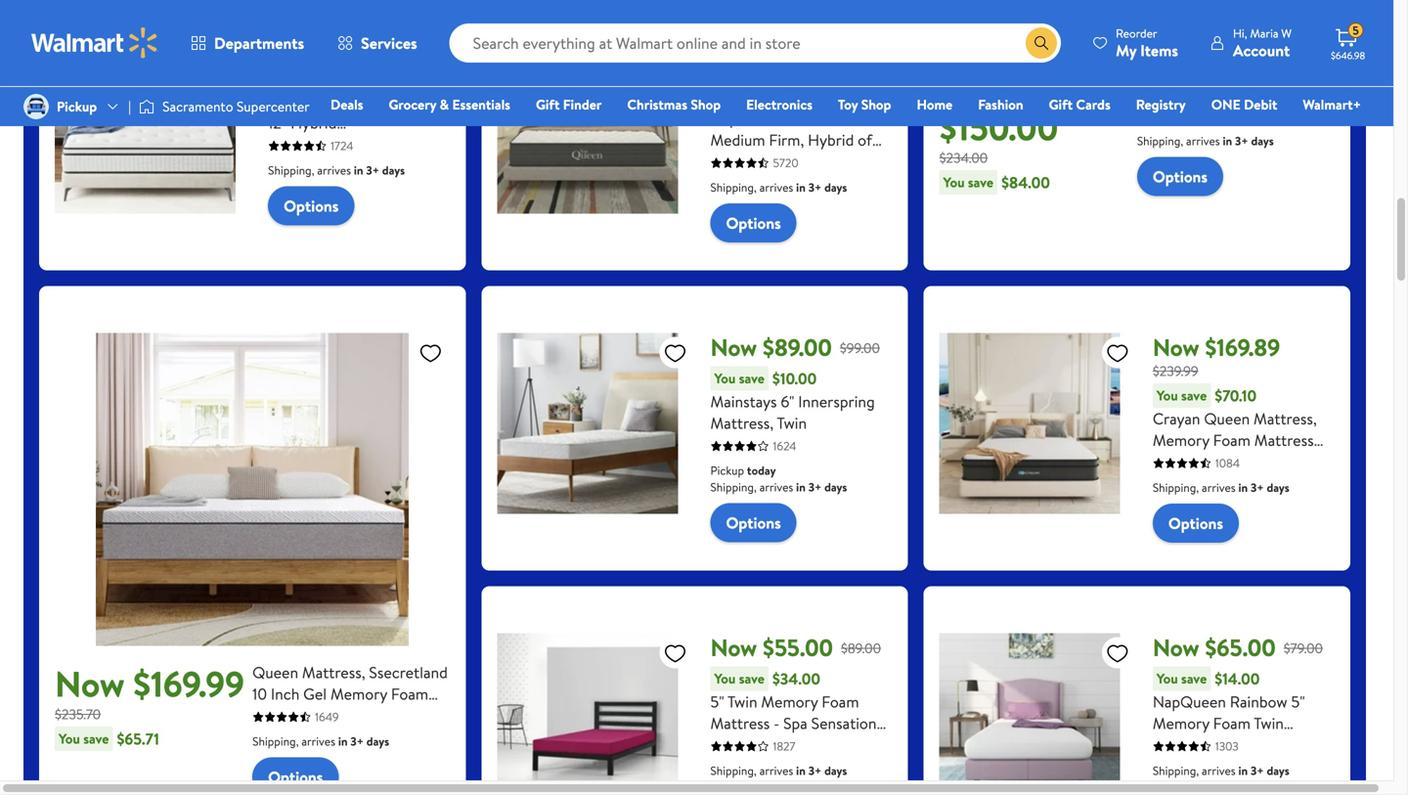 Task type: vqa. For each thing, say whether or not it's contained in the screenshot.
Mainstays
yes



Task type: describe. For each thing, give the bounding box(es) containing it.
queen mattress, ssecretland 10 inch gel memory foam mattress in a box, queen mattress
[[253, 662, 448, 748]]

$84.00
[[1002, 172, 1050, 193]]

memory inside you save $34.00 5" twin memory foam mattress - spa sensations by zinus, child, pink
[[761, 691, 818, 713]]

$89.00 inside now $55.00 $89.00
[[841, 639, 881, 658]]

now for $125.00
[[711, 31, 757, 64]]

Search search field
[[450, 23, 1061, 63]]

foam inside now $125.00 $148.00 you save $23.00 napqueen victoria 8" medium firm, hybrid of cooling gel infused memory foam and pocket spring mattress, twin size
[[771, 172, 809, 194]]

napqueen inside the you save $14.00 napqueen rainbow 5" memory foam twin mattress, white
[[1153, 691, 1227, 713]]

shipping, arrives in 3+ days down 1649
[[253, 733, 389, 750]]

queen right the $169.99 at the left of the page
[[253, 662, 298, 683]]

zinus,
[[730, 734, 769, 756]]

now for $186.99
[[268, 31, 315, 64]]

shipping, arrives in 3+ days for now $55.00
[[711, 763, 847, 779]]

memory inside now $125.00 $148.00 you save $23.00 napqueen victoria 8" medium firm, hybrid of cooling gel infused memory foam and pocket spring mattress, twin size
[[711, 172, 767, 194]]

save inside you save $34.00 5" twin memory foam mattress - spa sensations by zinus, child, pink
[[739, 669, 765, 688]]

queen left size,
[[1153, 451, 1199, 473]]

add to favorites list, crayan queen mattress, memory foam mattress queen size, 10 inch hybrid mattress in a box with individual pocket spring for motion isolation & silent sleep, certipur-us, 100 nights trial image
[[1106, 341, 1130, 365]]

3+ inside 'pickup today shipping, arrives in 3+ days'
[[809, 479, 822, 496]]

$55.00
[[763, 631, 833, 664]]

save inside now $169.99 $235.70 you save $65.71
[[83, 729, 109, 748]]

mainstays
[[711, 391, 777, 412]]

you inside the 'now $150.00 $234.00 you save $84.00'
[[944, 173, 965, 192]]

certipur-
[[1239, 537, 1310, 559]]

electronics
[[746, 95, 813, 114]]

$186.99
[[321, 31, 397, 64]]

5" inside the you save $14.00 napqueen rainbow 5" memory foam twin mattress, white
[[1292, 691, 1305, 713]]

10"
[[1297, 61, 1317, 83]]

$10.00
[[773, 368, 817, 389]]

now $150.00 $234.00 you save $84.00
[[940, 59, 1059, 193]]

queen inside you save $80.14 queen mattress, madinog 12" hybrid mattress,innerspring and gel memory foam
[[268, 91, 314, 112]]

and inside now $125.00 $148.00 you save $23.00 napqueen victoria 8" medium firm, hybrid of cooling gel infused memory foam and pocket spring mattress, twin size
[[812, 172, 837, 194]]

gel inside now $125.00 $148.00 you save $23.00 napqueen victoria 8" medium firm, hybrid of cooling gel infused memory foam and pocket spring mattress, twin size
[[767, 151, 791, 172]]

one debit link
[[1203, 94, 1287, 115]]

$150.00
[[940, 103, 1059, 152]]

gift for gift finder
[[536, 95, 560, 114]]

save inside you save $80.14 queen mattress, madinog 12" hybrid mattress,innerspring and gel memory foam
[[297, 69, 322, 88]]

8"
[[845, 108, 859, 129]]

3+ down box,
[[351, 733, 364, 750]]

now $125.00 group
[[497, 2, 893, 255]]

a inside now $169.89 $239.99 you save $70.10 crayan queen mattress, memory foam mattress queen size, 10 inch hybrid mattress in a box with individual pocket spring for motion isolation & silent sleep, certipur-us, 100 nights trial
[[1232, 473, 1239, 494]]

pillow
[[1226, 61, 1266, 83]]

items
[[1141, 40, 1179, 61]]

child,
[[773, 734, 812, 756]]

search icon image
[[1034, 35, 1050, 51]]

mattress inside zinus dream pillow top 10" hybrid mattress - comfort foam and pocket spring, queen
[[1187, 83, 1247, 104]]

shipping, arrives in 3+ days down 2785
[[1137, 133, 1274, 149]]

$235.70
[[55, 705, 101, 724]]

walmart+
[[1303, 95, 1362, 114]]

maria
[[1251, 25, 1279, 42]]

3+ down pink
[[809, 763, 822, 779]]

registry link
[[1128, 94, 1195, 115]]

foam inside you save $80.14 queen mattress, madinog 12" hybrid mattress,innerspring and gel memory foam
[[356, 155, 393, 177]]

$646.98
[[1331, 49, 1366, 62]]

options link for now $125.00
[[711, 204, 797, 243]]

infused
[[794, 151, 844, 172]]

3+ inside now $186.99 group
[[366, 162, 379, 179]]

$65.00
[[1205, 631, 1276, 664]]

essentials
[[452, 95, 511, 114]]

toy shop link
[[830, 94, 900, 115]]

gel inside you save $80.14 queen mattress, madinog 12" hybrid mattress,innerspring and gel memory foam
[[268, 155, 292, 177]]

for
[[1153, 516, 1173, 537]]

registry
[[1136, 95, 1186, 114]]

size
[[858, 194, 884, 215]]

Walmart Site-Wide search field
[[450, 23, 1061, 63]]

foam inside you save $34.00 5" twin memory foam mattress - spa sensations by zinus, child, pink
[[822, 691, 859, 713]]

now for $150.00
[[940, 59, 1010, 108]]

add to favorites list, napqueen victoria 8" medium firm, hybrid of cooling gel infused memory foam and pocket spring mattress, twin size image
[[664, 41, 687, 65]]

1649
[[315, 709, 339, 725]]

hybrid inside now $169.89 $239.99 you save $70.10 crayan queen mattress, memory foam mattress queen size, 10 inch hybrid mattress in a box with individual pocket spring for motion isolation & silent sleep, certipur-us, 100 nights trial
[[1287, 451, 1334, 473]]

toy
[[838, 95, 858, 114]]

sensations
[[811, 713, 883, 734]]

fashion
[[978, 95, 1024, 114]]

in inside 'pickup today shipping, arrives in 3+ days'
[[796, 479, 806, 496]]

gift finder link
[[527, 94, 611, 115]]

now $89.00 $99.00
[[711, 331, 880, 364]]

$169.89
[[1205, 331, 1281, 364]]

days down rainbow
[[1267, 763, 1290, 779]]

& inside now $169.89 $239.99 you save $70.10 crayan queen mattress, memory foam mattress queen size, 10 inch hybrid mattress in a box with individual pocket spring for motion isolation & silent sleep, certipur-us, 100 nights trial
[[1290, 516, 1301, 537]]

pickup today shipping, arrives in 3+ days
[[711, 462, 847, 496]]

zinus dream pillow top 10" hybrid mattress - comfort foam and pocket spring, queen
[[1137, 61, 1319, 147]]

now for $65.00
[[1153, 631, 1200, 664]]

services
[[361, 32, 417, 54]]

$34.00
[[773, 668, 821, 690]]

in inside now $186.99 group
[[354, 162, 363, 179]]

gel inside queen mattress, ssecretland 10 inch gel memory foam mattress in a box, queen mattress
[[303, 683, 327, 705]]

grocery
[[389, 95, 437, 114]]

$99.00
[[840, 338, 880, 357]]

mattress, inside you save $10.00 mainstays 6" innerspring mattress, twin
[[711, 412, 774, 434]]

queen inside zinus dream pillow top 10" hybrid mattress - comfort foam and pocket spring, queen
[[1137, 126, 1183, 147]]

silent
[[1153, 537, 1191, 559]]

$267.13
[[405, 38, 445, 57]]

fashion link
[[970, 94, 1033, 115]]

3+ left with
[[1251, 479, 1264, 496]]

supercenter
[[237, 97, 310, 116]]

options link for now $169.89
[[1153, 504, 1239, 543]]

grocery & essentials link
[[380, 94, 519, 115]]

1303
[[1216, 738, 1239, 755]]

reorder
[[1116, 25, 1158, 42]]

hi, maria w account
[[1233, 25, 1292, 61]]

twin inside now $125.00 $148.00 you save $23.00 napqueen victoria 8" medium firm, hybrid of cooling gel infused memory foam and pocket spring mattress, twin size
[[824, 194, 854, 215]]

arrives inside 'pickup today shipping, arrives in 3+ days'
[[760, 479, 794, 496]]

and inside you save $80.14 queen mattress, madinog 12" hybrid mattress,innerspring and gel memory foam
[[412, 134, 436, 155]]

shop for christmas shop
[[691, 95, 721, 114]]

options for now $169.89
[[1169, 513, 1224, 534]]

mattress left box,
[[253, 726, 312, 748]]

memory inside you save $80.14 queen mattress, madinog 12" hybrid mattress,innerspring and gel memory foam
[[295, 155, 352, 177]]

memory inside queen mattress, ssecretland 10 inch gel memory foam mattress in a box, queen mattress
[[331, 683, 387, 705]]

pickup for pickup
[[57, 97, 97, 116]]

options link for now $89.00
[[711, 503, 797, 542]]

10 inside queen mattress, ssecretland 10 inch gel memory foam mattress in a box, queen mattress
[[253, 683, 267, 705]]

pickup for pickup today shipping, arrives in 3+ days
[[711, 462, 744, 479]]

in inside now $169.89 $239.99 you save $70.10 crayan queen mattress, memory foam mattress queen size, 10 inch hybrid mattress in a box with individual pocket spring for motion isolation & silent sleep, certipur-us, 100 nights trial
[[1216, 473, 1228, 494]]

add to favorites list, queen mattress, madinog 12" hybrid mattress,innerspring and gel memory foam image
[[221, 41, 245, 65]]

options down 2785
[[1153, 166, 1208, 187]]

6"
[[781, 391, 795, 412]]

days up isolation
[[1267, 479, 1290, 496]]

arrives down "1827" in the bottom right of the page
[[760, 763, 794, 779]]

you inside you save $10.00 mainstays 6" innerspring mattress, twin
[[715, 369, 736, 388]]

pocket inside zinus dream pillow top 10" hybrid mattress - comfort foam and pocket spring, queen
[[1207, 104, 1254, 126]]

rainbow
[[1230, 691, 1288, 713]]

individual
[[1153, 494, 1217, 516]]

you inside now $125.00 $148.00 you save $23.00 napqueen victoria 8" medium firm, hybrid of cooling gel infused memory foam and pocket spring mattress, twin size
[[715, 86, 736, 105]]

inch inside queen mattress, ssecretland 10 inch gel memory foam mattress in a box, queen mattress
[[271, 683, 300, 705]]

with
[[1273, 473, 1302, 494]]

today
[[747, 462, 776, 479]]

days down spring,
[[1251, 133, 1274, 149]]

spring,
[[1257, 104, 1305, 126]]

$234.00
[[940, 148, 988, 167]]

$148.00
[[711, 61, 757, 80]]

you save $10.00 mainstays 6" innerspring mattress, twin
[[711, 368, 875, 434]]

shipping, inside 'pickup today shipping, arrives in 3+ days'
[[711, 479, 757, 496]]

mattress, inside now $169.89 $239.99 you save $70.10 crayan queen mattress, memory foam mattress queen size, 10 inch hybrid mattress in a box with individual pocket spring for motion isolation & silent sleep, certipur-us, 100 nights trial
[[1254, 408, 1317, 430]]

save inside now $125.00 $148.00 you save $23.00 napqueen victoria 8" medium firm, hybrid of cooling gel infused memory foam and pocket spring mattress, twin size
[[739, 86, 765, 105]]

2785
[[1200, 108, 1225, 125]]

days inside 'pickup today shipping, arrives in 3+ days'
[[825, 479, 847, 496]]

10 inside now $169.89 $239.99 you save $70.10 crayan queen mattress, memory foam mattress queen size, 10 inch hybrid mattress in a box with individual pocket spring for motion isolation & silent sleep, certipur-us, 100 nights trial
[[1237, 451, 1251, 473]]

0 horizontal spatial $89.00
[[763, 331, 832, 364]]

options for now $125.00
[[726, 212, 781, 234]]

$23.00
[[773, 85, 819, 106]]

napqueen inside now $125.00 $148.00 you save $23.00 napqueen victoria 8" medium firm, hybrid of cooling gel infused memory foam and pocket spring mattress, twin size
[[711, 108, 784, 129]]

queen down $70.10 on the right of page
[[1204, 408, 1250, 430]]

arrives down 1649
[[302, 733, 335, 750]]

isolation
[[1229, 516, 1286, 537]]

3+ down white
[[1251, 763, 1264, 779]]

days down pink
[[825, 763, 847, 779]]

now for $55.00
[[711, 631, 757, 664]]

add to favorites list, queen mattress, ssecretland 10 inch gel memory foam mattress in a box, queen mattress image
[[419, 341, 442, 365]]

account
[[1233, 40, 1290, 61]]

options for now $89.00
[[726, 512, 781, 534]]

home link
[[908, 94, 962, 115]]

dream
[[1176, 61, 1222, 83]]

days inside the now $125.00 group
[[825, 179, 847, 196]]

in inside queen mattress, ssecretland 10 inch gel memory foam mattress in a box, queen mattress
[[316, 705, 328, 726]]

mattress, inside now $125.00 $148.00 you save $23.00 napqueen victoria 8" medium firm, hybrid of cooling gel infused memory foam and pocket spring mattress, twin size
[[758, 194, 821, 215]]

sacramento supercenter
[[162, 97, 310, 116]]

you save $34.00 5" twin memory foam mattress - spa sensations by zinus, child, pink
[[711, 668, 883, 756]]

sleep,
[[1195, 537, 1236, 559]]

one
[[1212, 95, 1241, 114]]

5
[[1353, 22, 1359, 39]]

3+ inside the now $125.00 group
[[809, 179, 822, 196]]

you inside the you save $14.00 napqueen rainbow 5" memory foam twin mattress, white
[[1157, 669, 1178, 688]]



Task type: locate. For each thing, give the bounding box(es) containing it.
arrives down 1724
[[317, 162, 351, 179]]

3+ down infused
[[809, 179, 822, 196]]

save inside you save $10.00 mainstays 6" innerspring mattress, twin
[[739, 369, 765, 388]]

hybrid inside zinus dream pillow top 10" hybrid mattress - comfort foam and pocket spring, queen
[[1137, 83, 1184, 104]]

now for $169.89
[[1153, 331, 1200, 364]]

foam up pink
[[822, 691, 859, 713]]

you inside you save $80.14 queen mattress, madinog 12" hybrid mattress,innerspring and gel memory foam
[[272, 69, 293, 88]]

1 vertical spatial 10
[[253, 683, 267, 705]]

pink
[[816, 734, 844, 756]]

cards
[[1076, 95, 1111, 114]]

0 vertical spatial and
[[1179, 104, 1203, 126]]

ssecretland
[[369, 662, 448, 683]]

christmas
[[627, 95, 688, 114]]

hybrid left of
[[808, 129, 854, 151]]

options link
[[1137, 157, 1224, 196], [268, 186, 354, 226], [711, 204, 797, 243], [711, 503, 797, 542], [1153, 504, 1239, 543], [253, 758, 339, 795]]

1 horizontal spatial &
[[1290, 516, 1301, 537]]

0 horizontal spatial a
[[332, 705, 339, 726]]

$89.00 up $10.00
[[763, 331, 832, 364]]

arrives down 2785
[[1187, 133, 1220, 149]]

now inside now $169.89 $239.99 you save $70.10 crayan queen mattress, memory foam mattress queen size, 10 inch hybrid mattress in a box with individual pocket spring for motion isolation & silent sleep, certipur-us, 100 nights trial
[[1153, 331, 1200, 364]]

nights
[[1181, 559, 1225, 580]]

twin inside the you save $14.00 napqueen rainbow 5" memory foam twin mattress, white
[[1254, 713, 1284, 734]]

1 vertical spatial spring
[[1271, 494, 1315, 516]]

debit
[[1244, 95, 1278, 114]]

memory down medium
[[711, 172, 767, 194]]

now $186.99 group
[[55, 2, 450, 255]]

finder
[[563, 95, 602, 114]]

shipping, arrives in 3+ days for now $65.00
[[1153, 763, 1290, 779]]

save left "$34.00"
[[739, 669, 765, 688]]

options down 1649
[[268, 766, 323, 788]]

trial
[[1229, 559, 1256, 580]]

5720
[[773, 155, 799, 171]]

toy shop
[[838, 95, 892, 114]]

$65.71
[[117, 728, 159, 750]]

memory up individual
[[1153, 430, 1210, 451]]

1 horizontal spatial a
[[1232, 473, 1239, 494]]

1084
[[1216, 455, 1240, 472]]

mattress up with
[[1255, 430, 1314, 451]]

- inside zinus dream pillow top 10" hybrid mattress - comfort foam and pocket spring, queen
[[1251, 83, 1257, 104]]

1 horizontal spatial inch
[[1255, 451, 1284, 473]]

1 vertical spatial inch
[[271, 683, 300, 705]]

0 vertical spatial pocket
[[1207, 104, 1254, 126]]

box
[[1243, 473, 1269, 494]]

pocket inside now $125.00 $148.00 you save $23.00 napqueen victoria 8" medium firm, hybrid of cooling gel infused memory foam and pocket spring mattress, twin size
[[840, 172, 887, 194]]

shipping, inside the now $125.00 group
[[711, 179, 757, 196]]

and inside zinus dream pillow top 10" hybrid mattress - comfort foam and pocket spring, queen
[[1179, 104, 1203, 126]]

shipping, arrives in 3+ days for now $186.99
[[268, 162, 405, 179]]

home
[[917, 95, 953, 114]]

now for $89.00
[[711, 331, 757, 364]]

options
[[1153, 166, 1208, 187], [284, 195, 339, 217], [726, 212, 781, 234], [726, 512, 781, 534], [1169, 513, 1224, 534], [268, 766, 323, 788]]

0 horizontal spatial napqueen
[[711, 108, 784, 129]]

you down $234.00 in the top of the page
[[944, 173, 965, 192]]

10 right size,
[[1237, 451, 1251, 473]]

options down mattress,innerspring
[[284, 195, 339, 217]]

2 vertical spatial and
[[812, 172, 837, 194]]

shipping, arrives in 3+ days down "1827" in the bottom right of the page
[[711, 763, 847, 779]]

now $55.00 $89.00
[[711, 631, 881, 664]]

mattress left 1649
[[253, 705, 312, 726]]

save up crayan
[[1182, 386, 1207, 405]]

$89.00
[[763, 331, 832, 364], [841, 639, 881, 658]]

sacramento
[[162, 97, 233, 116]]

spring
[[711, 194, 754, 215], [1271, 494, 1315, 516]]

christmas shop
[[627, 95, 721, 114]]

$169.99
[[133, 659, 244, 708]]

0 horizontal spatial &
[[440, 95, 449, 114]]

hybrid right 12"
[[291, 112, 337, 134]]

0 vertical spatial 10
[[1237, 451, 1251, 473]]

a left box,
[[332, 705, 339, 726]]

arrives down 1303 at the bottom right
[[1202, 763, 1236, 779]]

5" up by
[[711, 691, 724, 713]]

0 vertical spatial $89.00
[[763, 331, 832, 364]]

shipping, arrives in 3+ days for now $169.89
[[1153, 479, 1290, 496]]

victoria
[[788, 108, 841, 129]]

now inside now $125.00 $148.00 you save $23.00 napqueen victoria 8" medium firm, hybrid of cooling gel infused memory foam and pocket spring mattress, twin size
[[711, 31, 757, 64]]

arrives inside now $186.99 group
[[317, 162, 351, 179]]

days right today
[[825, 479, 847, 496]]

electronics link
[[738, 94, 822, 115]]

shipping, arrives in 3+ days inside now $186.99 group
[[268, 162, 405, 179]]

now inside now $169.99 $235.70 you save $65.71
[[55, 659, 125, 708]]

1 vertical spatial pickup
[[711, 462, 744, 479]]

deals link
[[322, 94, 372, 115]]

and
[[1179, 104, 1203, 126], [412, 134, 436, 155], [812, 172, 837, 194]]

days
[[1251, 133, 1274, 149], [382, 162, 405, 179], [825, 179, 847, 196], [825, 479, 847, 496], [1267, 479, 1290, 496], [367, 733, 389, 750], [825, 763, 847, 779], [1267, 763, 1290, 779]]

and down grocery
[[412, 134, 436, 155]]

services button
[[321, 20, 434, 67]]

0 vertical spatial &
[[440, 95, 449, 114]]

1 horizontal spatial 5"
[[1292, 691, 1305, 713]]

save down $148.00
[[739, 86, 765, 105]]

1827
[[773, 738, 796, 755]]

hi,
[[1233, 25, 1248, 42]]

you save $80.14 queen mattress, madinog 12" hybrid mattress,innerspring and gel memory foam
[[268, 68, 444, 177]]

options link inside the now $125.00 group
[[711, 204, 797, 243]]

1624
[[773, 438, 797, 454]]

gift cards
[[1049, 95, 1111, 114]]

gift cards link
[[1040, 94, 1120, 115]]

inch right the 1084
[[1255, 451, 1284, 473]]

mattress, down 5720
[[758, 194, 821, 215]]

1 vertical spatial and
[[412, 134, 436, 155]]

memory left white
[[1153, 713, 1210, 734]]

memory inside the you save $14.00 napqueen rainbow 5" memory foam twin mattress, white
[[1153, 713, 1210, 734]]

top
[[1269, 61, 1293, 83]]

$80.14
[[330, 68, 374, 89]]

1 horizontal spatial -
[[1251, 83, 1257, 104]]

pocket inside now $169.89 $239.99 you save $70.10 crayan queen mattress, memory foam mattress queen size, 10 inch hybrid mattress in a box with individual pocket spring for motion isolation & silent sleep, certipur-us, 100 nights trial
[[1221, 494, 1268, 516]]

box,
[[343, 705, 372, 726]]

shipping, inside now $186.99 group
[[268, 162, 314, 179]]

memory down "$34.00"
[[761, 691, 818, 713]]

twin inside you save $10.00 mainstays 6" innerspring mattress, twin
[[777, 412, 807, 434]]

departments button
[[174, 20, 321, 67]]

you up mainstays
[[715, 369, 736, 388]]

2 5" from the left
[[1292, 691, 1305, 713]]

mattress
[[1187, 83, 1247, 104], [1255, 430, 1314, 451], [1153, 473, 1213, 494], [253, 705, 312, 726], [711, 713, 770, 734], [253, 726, 312, 748]]

foam inside queen mattress, ssecretland 10 inch gel memory foam mattress in a box, queen mattress
[[391, 683, 429, 705]]

departments
[[214, 32, 304, 54]]

gel
[[767, 151, 791, 172], [268, 155, 292, 177], [303, 683, 327, 705]]

hybrid right box
[[1287, 451, 1334, 473]]

spring inside now $169.89 $239.99 you save $70.10 crayan queen mattress, memory foam mattress queen size, 10 inch hybrid mattress in a box with individual pocket spring for motion isolation & silent sleep, certipur-us, 100 nights trial
[[1271, 494, 1315, 516]]

now inside the 'now $150.00 $234.00 you save $84.00'
[[940, 59, 1010, 108]]

christmas shop link
[[619, 94, 730, 115]]

add to favorites list, mainstays 6" innerspring mattress, twin image
[[664, 341, 687, 365]]

2 vertical spatial pocket
[[1221, 494, 1268, 516]]

foam down deals link
[[356, 155, 393, 177]]

you inside now $169.99 $235.70 you save $65.71
[[59, 729, 80, 748]]

0 horizontal spatial spring
[[711, 194, 754, 215]]

0 horizontal spatial inch
[[271, 683, 300, 705]]

arrives down size,
[[1202, 479, 1236, 496]]

options inside now $186.99 group
[[284, 195, 339, 217]]

3+ down mattress,innerspring
[[366, 162, 379, 179]]

spring inside now $125.00 $148.00 you save $23.00 napqueen victoria 8" medium firm, hybrid of cooling gel infused memory foam and pocket spring mattress, twin size
[[711, 194, 754, 215]]

& right grocery
[[440, 95, 449, 114]]

save inside now $169.89 $239.99 you save $70.10 crayan queen mattress, memory foam mattress queen size, 10 inch hybrid mattress in a box with individual pocket spring for motion isolation & silent sleep, certipur-us, 100 nights trial
[[1182, 386, 1207, 405]]

shop right 8"
[[861, 95, 892, 114]]

0 horizontal spatial gift
[[536, 95, 560, 114]]

my
[[1116, 40, 1137, 61]]

twin inside you save $34.00 5" twin memory foam mattress - spa sensations by zinus, child, pink
[[728, 691, 758, 713]]

options down 'pickup today shipping, arrives in 3+ days'
[[726, 512, 781, 534]]

mattress,innerspring
[[268, 134, 408, 155]]

pickup inside 'pickup today shipping, arrives in 3+ days'
[[711, 462, 744, 479]]

save up mainstays
[[739, 369, 765, 388]]

1 horizontal spatial gift
[[1049, 95, 1073, 114]]

mattress up motion
[[1153, 473, 1213, 494]]

foam up 1303 at the bottom right
[[1214, 713, 1251, 734]]

$239.99
[[1153, 362, 1199, 381]]

shop down $148.00
[[691, 95, 721, 114]]

0 vertical spatial inch
[[1255, 451, 1284, 473]]

0 vertical spatial a
[[1232, 473, 1239, 494]]

innerspring
[[798, 391, 875, 412]]

2 gift from the left
[[1049, 95, 1073, 114]]

$89.00 right $55.00
[[841, 639, 881, 658]]

foam up the 1084
[[1214, 430, 1251, 451]]

queen
[[268, 91, 314, 112], [1137, 126, 1183, 147], [1204, 408, 1250, 430], [1153, 451, 1199, 473], [253, 662, 298, 683], [376, 705, 422, 726]]

1 horizontal spatial napqueen
[[1153, 691, 1227, 713]]

mattress, inside you save $80.14 queen mattress, madinog 12" hybrid mattress,innerspring and gel memory foam
[[318, 91, 381, 112]]

-
[[1251, 83, 1257, 104], [774, 713, 780, 734]]

 image
[[139, 97, 155, 116]]

save left $14.00 on the right bottom of the page
[[1182, 669, 1207, 688]]

mattress, down $70.10 on the right of page
[[1254, 408, 1317, 430]]

shipping, arrives in 3+ days down 1724
[[268, 162, 405, 179]]

hybrid
[[1137, 83, 1184, 104], [291, 112, 337, 134], [808, 129, 854, 151], [1287, 451, 1334, 473]]

mattress, down $80.14
[[318, 91, 381, 112]]

you down $235.70
[[59, 729, 80, 748]]

you inside you save $34.00 5" twin memory foam mattress - spa sensations by zinus, child, pink
[[715, 669, 736, 688]]

3+ down the "one debit" link
[[1235, 133, 1249, 149]]

now for $169.99
[[55, 659, 125, 708]]

inch inside now $169.89 $239.99 you save $70.10 crayan queen mattress, memory foam mattress queen size, 10 inch hybrid mattress in a box with individual pocket spring for motion isolation & silent sleep, certipur-us, 100 nights trial
[[1255, 451, 1284, 473]]

save
[[297, 69, 322, 88], [739, 86, 765, 105], [968, 173, 994, 192], [739, 369, 765, 388], [1182, 386, 1207, 405], [739, 669, 765, 688], [1182, 669, 1207, 688], [83, 729, 109, 748]]

1 horizontal spatial $89.00
[[841, 639, 881, 658]]

foam inside zinus dream pillow top 10" hybrid mattress - comfort foam and pocket spring, queen
[[1137, 104, 1175, 126]]

medium
[[711, 129, 766, 151]]

w
[[1282, 25, 1292, 42]]

1 shop from the left
[[691, 95, 721, 114]]

0 horizontal spatial pickup
[[57, 97, 97, 116]]

$79.00
[[1284, 639, 1323, 658]]

0 horizontal spatial -
[[774, 713, 780, 734]]

options for now $186.99
[[284, 195, 339, 217]]

1 vertical spatial &
[[1290, 516, 1301, 537]]

5" inside you save $34.00 5" twin memory foam mattress - spa sensations by zinus, child, pink
[[711, 691, 724, 713]]

1 horizontal spatial and
[[812, 172, 837, 194]]

shop inside toy shop link
[[861, 95, 892, 114]]

gift for gift cards
[[1049, 95, 1073, 114]]

1 horizontal spatial gel
[[303, 683, 327, 705]]

2 shop from the left
[[861, 95, 892, 114]]

0 vertical spatial pickup
[[57, 97, 97, 116]]

foam down 5720
[[771, 172, 809, 194]]

10 right the $169.99 at the left of the page
[[253, 683, 267, 705]]

walmart image
[[31, 27, 158, 59]]

by
[[711, 734, 726, 756]]

0 horizontal spatial 10
[[253, 683, 267, 705]]

now $169.89 $239.99 you save $70.10 crayan queen mattress, memory foam mattress queen size, 10 inch hybrid mattress in a box with individual pocket spring for motion isolation & silent sleep, certipur-us, 100 nights trial
[[1153, 331, 1334, 580]]

1 horizontal spatial pickup
[[711, 462, 744, 479]]

days down box,
[[367, 733, 389, 750]]

1 gift from the left
[[536, 95, 560, 114]]

and left the size at the right of the page
[[812, 172, 837, 194]]

1 5" from the left
[[711, 691, 724, 713]]

1 vertical spatial $89.00
[[841, 639, 881, 658]]

1 horizontal spatial shop
[[861, 95, 892, 114]]

crayan
[[1153, 408, 1201, 430]]

napqueen down $14.00 on the right bottom of the page
[[1153, 691, 1227, 713]]

0 horizontal spatial 5"
[[711, 691, 724, 713]]

deals
[[331, 95, 363, 114]]

0 vertical spatial -
[[1251, 83, 1257, 104]]

shop inside christmas shop link
[[691, 95, 721, 114]]

shipping, arrives in 3+ days for now $125.00
[[711, 179, 847, 196]]

twin up 1624
[[777, 412, 807, 434]]

gel down 12"
[[268, 155, 292, 177]]

1 horizontal spatial spring
[[1271, 494, 1315, 516]]

mattress, up 1624
[[711, 412, 774, 434]]

- inside you save $34.00 5" twin memory foam mattress - spa sensations by zinus, child, pink
[[774, 713, 780, 734]]

options up sleep,
[[1169, 513, 1224, 534]]

foam inside the you save $14.00 napqueen rainbow 5" memory foam twin mattress, white
[[1214, 713, 1251, 734]]

twin left the size at the right of the page
[[824, 194, 854, 215]]

twin up "zinus,"
[[728, 691, 758, 713]]

mattress up 2785
[[1187, 83, 1247, 104]]

3+ right today
[[809, 479, 822, 496]]

shop for toy shop
[[861, 95, 892, 114]]

0 horizontal spatial gel
[[268, 155, 292, 177]]

gel left infused
[[767, 151, 791, 172]]

options link for now $186.99
[[268, 186, 354, 226]]

days inside now $186.99 group
[[382, 162, 405, 179]]

1 vertical spatial -
[[774, 713, 780, 734]]

reorder my items
[[1116, 25, 1179, 61]]

gift left the cards
[[1049, 95, 1073, 114]]

spring right box
[[1271, 494, 1315, 516]]

you up by
[[715, 669, 736, 688]]

of
[[858, 129, 872, 151]]

queen left deals
[[268, 91, 314, 112]]

you save $14.00 napqueen rainbow 5" memory foam twin mattress, white
[[1153, 668, 1305, 756]]

save left $80.14
[[297, 69, 322, 88]]

pickup left |
[[57, 97, 97, 116]]

0 vertical spatial napqueen
[[711, 108, 784, 129]]

in inside the now $125.00 group
[[796, 179, 806, 196]]

a inside queen mattress, ssecretland 10 inch gel memory foam mattress in a box, queen mattress
[[332, 705, 339, 726]]

save down $235.70
[[83, 729, 109, 748]]

1 vertical spatial a
[[332, 705, 339, 726]]

napqueen
[[711, 108, 784, 129], [1153, 691, 1227, 713]]

$14.00
[[1215, 668, 1260, 690]]

1 vertical spatial napqueen
[[1153, 691, 1227, 713]]

mattress inside you save $34.00 5" twin memory foam mattress - spa sensations by zinus, child, pink
[[711, 713, 770, 734]]

days down mattress,innerspring
[[382, 162, 405, 179]]

mattress, inside queen mattress, ssecretland 10 inch gel memory foam mattress in a box, queen mattress
[[302, 662, 365, 683]]

mattress, left white
[[1153, 734, 1216, 756]]

add to favorites list, 5" twin memory foam mattress - spa sensations by zinus, child, pink image
[[664, 641, 687, 666]]

you inside now $169.89 $239.99 you save $70.10 crayan queen mattress, memory foam mattress queen size, 10 inch hybrid mattress in a box with individual pocket spring for motion isolation & silent sleep, certipur-us, 100 nights trial
[[1157, 386, 1178, 405]]

hybrid inside you save $80.14 queen mattress, madinog 12" hybrid mattress,innerspring and gel memory foam
[[291, 112, 337, 134]]

white
[[1220, 734, 1260, 756]]

and left one
[[1179, 104, 1203, 126]]

5" right rainbow
[[1292, 691, 1305, 713]]

memory inside now $169.89 $239.99 you save $70.10 crayan queen mattress, memory foam mattress queen size, 10 inch hybrid mattress in a box with individual pocket spring for motion isolation & silent sleep, certipur-us, 100 nights trial
[[1153, 430, 1210, 451]]

save inside the 'now $150.00 $234.00 you save $84.00'
[[968, 173, 994, 192]]

 image
[[23, 94, 49, 119]]

queen down registry link
[[1137, 126, 1183, 147]]

add to favorites list, napqueen rainbow 5" memory foam twin mattress, white image
[[1106, 641, 1130, 666]]

mattress left spa
[[711, 713, 770, 734]]

memory down 1724
[[295, 155, 352, 177]]

arrives inside the now $125.00 group
[[760, 179, 794, 196]]

shipping, arrives in 3+ days down 1303 at the bottom right
[[1153, 763, 1290, 779]]

memory up 1649
[[331, 683, 387, 705]]

gift inside "link"
[[536, 95, 560, 114]]

mattress, inside the you save $14.00 napqueen rainbow 5" memory foam twin mattress, white
[[1153, 734, 1216, 756]]

zinus
[[1137, 61, 1172, 83]]

arrives down 5720
[[760, 179, 794, 196]]

now $65.00 $79.00
[[1153, 631, 1323, 664]]

foam down zinus at the top
[[1137, 104, 1175, 126]]

2 horizontal spatial and
[[1179, 104, 1203, 126]]

1724
[[331, 138, 354, 154]]

motion
[[1177, 516, 1226, 537]]

0 horizontal spatial shop
[[691, 95, 721, 114]]

you up supercenter
[[272, 69, 293, 88]]

0 horizontal spatial and
[[412, 134, 436, 155]]

hybrid down items
[[1137, 83, 1184, 104]]

foam right box,
[[391, 683, 429, 705]]

2 horizontal spatial gel
[[767, 151, 791, 172]]

save inside the you save $14.00 napqueen rainbow 5" memory foam twin mattress, white
[[1182, 669, 1207, 688]]

comfort
[[1260, 83, 1319, 104]]

walmart+ link
[[1294, 94, 1370, 115]]

hybrid inside now $125.00 $148.00 you save $23.00 napqueen victoria 8" medium firm, hybrid of cooling gel infused memory foam and pocket spring mattress, twin size
[[808, 129, 854, 151]]

arrives down 1624
[[760, 479, 794, 496]]

you down $148.00
[[715, 86, 736, 105]]

save down $234.00 in the top of the page
[[968, 173, 994, 192]]

twin
[[824, 194, 854, 215], [777, 412, 807, 434], [728, 691, 758, 713], [1254, 713, 1284, 734]]

spa
[[784, 713, 808, 734]]

queen right box,
[[376, 705, 422, 726]]

shop
[[691, 95, 721, 114], [861, 95, 892, 114]]

1 horizontal spatial 10
[[1237, 451, 1251, 473]]

gift left finder
[[536, 95, 560, 114]]

0 vertical spatial spring
[[711, 194, 754, 215]]

options inside the now $125.00 group
[[726, 212, 781, 234]]

foam inside now $169.89 $239.99 you save $70.10 crayan queen mattress, memory foam mattress queen size, 10 inch hybrid mattress in a box with individual pocket spring for motion isolation & silent sleep, certipur-us, 100 nights trial
[[1214, 430, 1251, 451]]

1 vertical spatial pocket
[[840, 172, 887, 194]]



